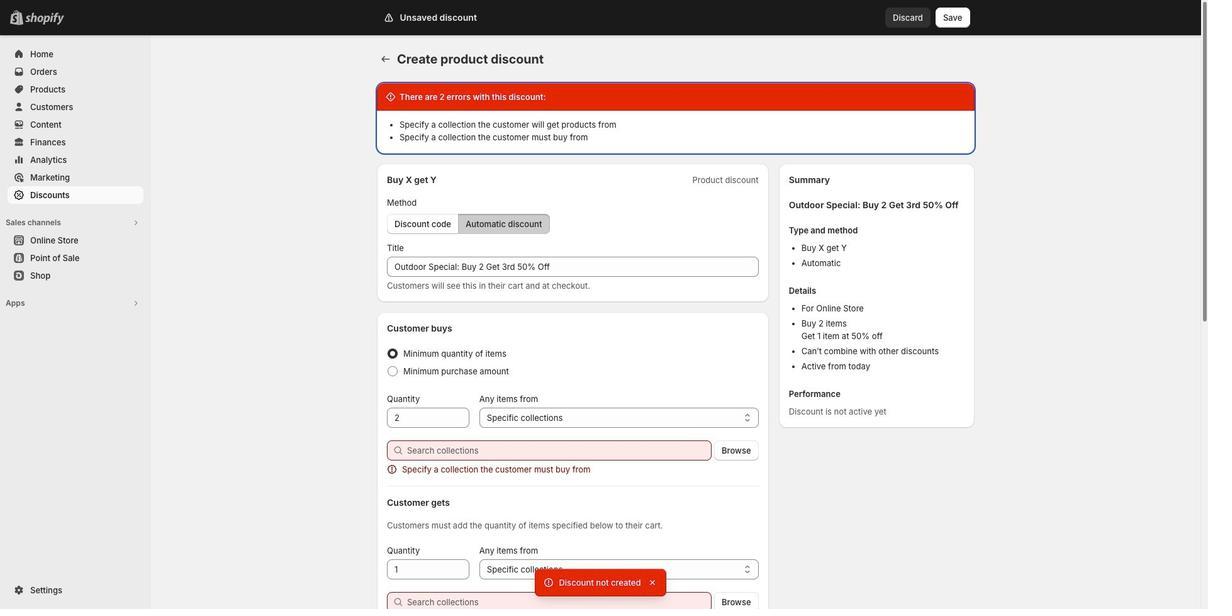Task type: describe. For each thing, give the bounding box(es) containing it.
shopify image
[[25, 13, 64, 25]]

1 search collections text field from the top
[[407, 441, 712, 461]]

2 search collections text field from the top
[[407, 592, 712, 609]]



Task type: locate. For each thing, give the bounding box(es) containing it.
None text field
[[387, 257, 759, 277], [387, 408, 469, 428], [387, 560, 469, 580], [387, 257, 759, 277], [387, 408, 469, 428], [387, 560, 469, 580]]

Search collections text field
[[407, 441, 712, 461], [407, 592, 712, 609]]

1 vertical spatial search collections text field
[[407, 592, 712, 609]]

0 vertical spatial search collections text field
[[407, 441, 712, 461]]



Task type: vqa. For each thing, say whether or not it's contained in the screenshot.
"shop settings menu" element
no



